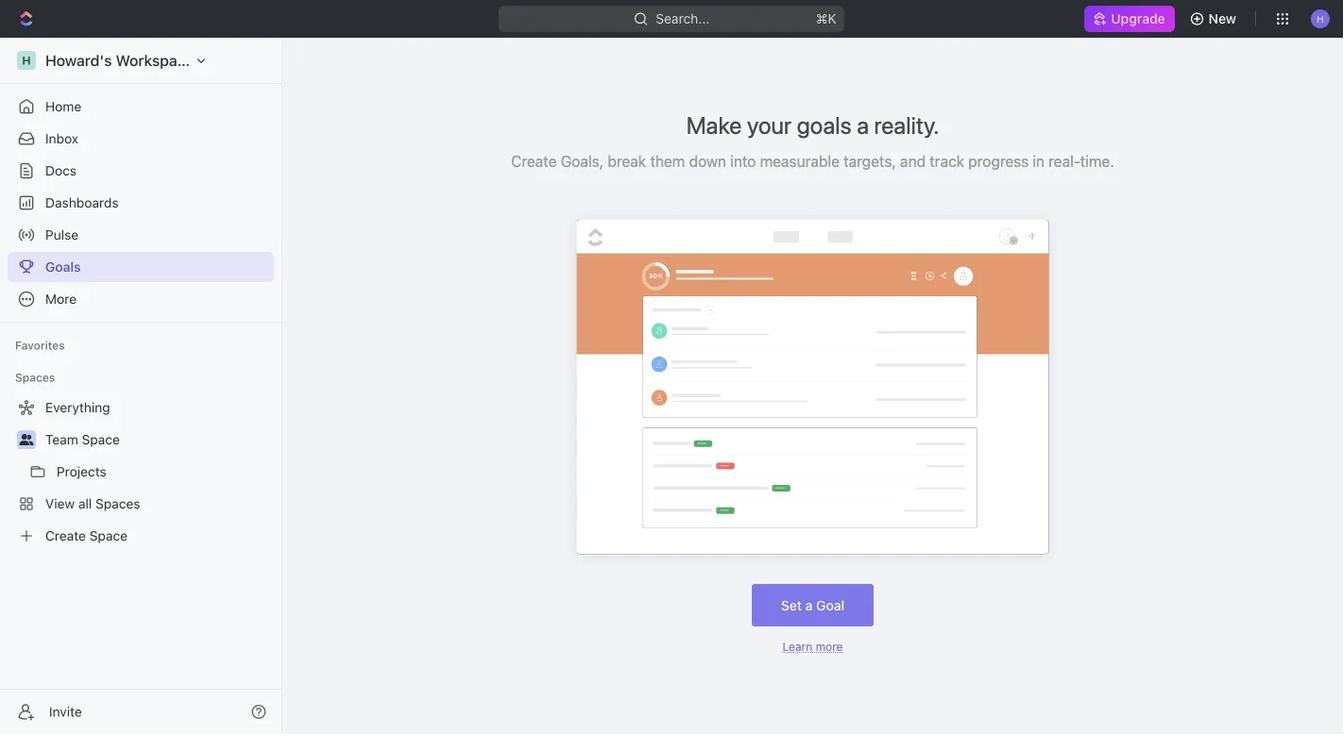 Task type: describe. For each thing, give the bounding box(es) containing it.
goals
[[797, 111, 852, 139]]

team space link
[[45, 425, 270, 455]]

measurable
[[760, 153, 840, 170]]

home link
[[8, 92, 274, 122]]

into
[[730, 153, 756, 170]]

create space link
[[8, 521, 270, 552]]

more
[[45, 291, 77, 307]]

docs
[[45, 163, 77, 179]]

dashboards link
[[8, 188, 274, 218]]

howard's workspace
[[45, 51, 194, 69]]

and
[[900, 153, 926, 170]]

everything
[[45, 400, 110, 416]]

more button
[[8, 284, 274, 315]]

learn more
[[783, 641, 843, 654]]

goal
[[816, 598, 845, 614]]

⌘k
[[816, 11, 837, 26]]

make your goals a reality.
[[686, 111, 939, 139]]

workspace
[[116, 51, 194, 69]]

them
[[650, 153, 685, 170]]

h inside dropdown button
[[1317, 13, 1324, 24]]

reality.
[[874, 111, 939, 139]]

your
[[747, 111, 792, 139]]

0 horizontal spatial a
[[805, 598, 813, 614]]

1 horizontal spatial a
[[857, 111, 869, 139]]

search...
[[656, 11, 710, 26]]

goals,
[[561, 153, 604, 170]]

view
[[45, 496, 75, 512]]

set
[[781, 598, 802, 614]]

upgrade link
[[1085, 6, 1175, 32]]

break
[[608, 153, 646, 170]]

all
[[78, 496, 92, 512]]

track
[[930, 153, 964, 170]]

invite
[[49, 705, 82, 720]]

sidebar navigation
[[0, 38, 286, 735]]

pulse link
[[8, 220, 274, 250]]

create space
[[45, 528, 128, 544]]

pulse
[[45, 227, 79, 243]]

view all spaces link
[[8, 489, 270, 520]]

down
[[689, 153, 726, 170]]

learn
[[783, 641, 813, 654]]

team space
[[45, 432, 120, 448]]

create for create goals, break them down into measurable targets, and track progress in real-time.
[[511, 153, 557, 170]]



Task type: locate. For each thing, give the bounding box(es) containing it.
create
[[511, 153, 557, 170], [45, 528, 86, 544]]

1 vertical spatial h
[[22, 54, 31, 67]]

a right set
[[805, 598, 813, 614]]

set a goal
[[781, 598, 845, 614]]

space for team space
[[82, 432, 120, 448]]

1 horizontal spatial create
[[511, 153, 557, 170]]

create for create space
[[45, 528, 86, 544]]

1 vertical spatial create
[[45, 528, 86, 544]]

1 vertical spatial spaces
[[95, 496, 140, 512]]

progress
[[968, 153, 1029, 170]]

tree inside sidebar navigation
[[8, 393, 274, 552]]

dashboards
[[45, 195, 119, 211]]

more
[[816, 641, 843, 654]]

tree
[[8, 393, 274, 552]]

goals
[[45, 259, 81, 275]]

a
[[857, 111, 869, 139], [805, 598, 813, 614]]

spaces down favorites button
[[15, 371, 55, 384]]

favorites button
[[8, 334, 73, 357]]

user group image
[[19, 435, 34, 446]]

0 vertical spatial create
[[511, 153, 557, 170]]

spaces right all
[[95, 496, 140, 512]]

upgrade
[[1111, 11, 1165, 26]]

0 horizontal spatial spaces
[[15, 371, 55, 384]]

spaces
[[15, 371, 55, 384], [95, 496, 140, 512]]

view all spaces
[[45, 496, 140, 512]]

create goals, break them down into measurable targets, and track progress in real-time.
[[511, 153, 1114, 170]]

1 vertical spatial a
[[805, 598, 813, 614]]

howard's workspace, , element
[[17, 51, 36, 70]]

0 vertical spatial spaces
[[15, 371, 55, 384]]

new
[[1209, 11, 1236, 26]]

h inside sidebar navigation
[[22, 54, 31, 67]]

in
[[1033, 153, 1045, 170]]

docs link
[[8, 156, 274, 186]]

space
[[82, 432, 120, 448], [89, 528, 128, 544]]

make
[[686, 111, 742, 139]]

h
[[1317, 13, 1324, 24], [22, 54, 31, 67]]

a up targets,
[[857, 111, 869, 139]]

home
[[45, 99, 81, 114]]

1 horizontal spatial spaces
[[95, 496, 140, 512]]

inbox link
[[8, 124, 274, 154]]

goals link
[[8, 252, 274, 282]]

new button
[[1182, 4, 1248, 34]]

create left goals,
[[511, 153, 557, 170]]

everything link
[[8, 393, 270, 423]]

0 horizontal spatial create
[[45, 528, 86, 544]]

real-
[[1049, 153, 1080, 170]]

learn more link
[[783, 641, 843, 654]]

create down view
[[45, 528, 86, 544]]

projects
[[57, 464, 107, 480]]

team
[[45, 432, 78, 448]]

projects link
[[57, 457, 270, 487]]

favorites
[[15, 339, 65, 352]]

howard's
[[45, 51, 112, 69]]

targets,
[[844, 153, 896, 170]]

0 vertical spatial a
[[857, 111, 869, 139]]

0 vertical spatial space
[[82, 432, 120, 448]]

space up projects
[[82, 432, 120, 448]]

0 vertical spatial h
[[1317, 13, 1324, 24]]

space down view all spaces
[[89, 528, 128, 544]]

space for create space
[[89, 528, 128, 544]]

time.
[[1080, 153, 1114, 170]]

tree containing everything
[[8, 393, 274, 552]]

0 horizontal spatial h
[[22, 54, 31, 67]]

create inside tree
[[45, 528, 86, 544]]

h button
[[1305, 4, 1336, 34]]

inbox
[[45, 131, 78, 146]]

1 horizontal spatial h
[[1317, 13, 1324, 24]]

1 vertical spatial space
[[89, 528, 128, 544]]



Task type: vqa. For each thing, say whether or not it's contained in the screenshot.
first '20'
no



